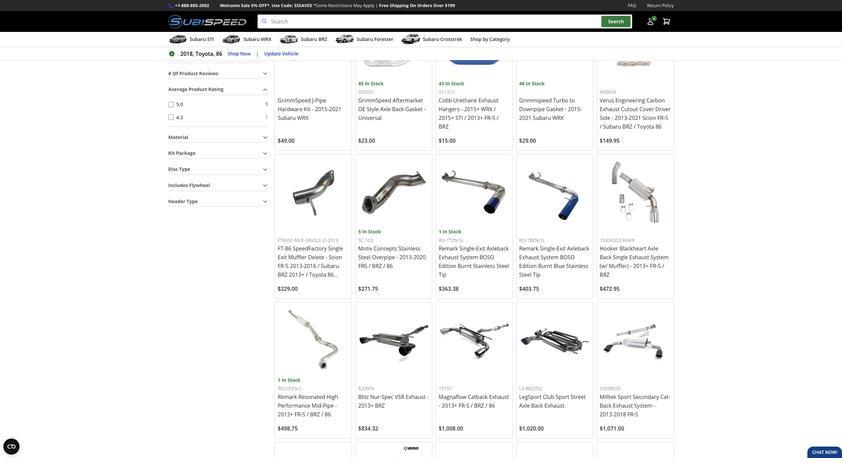 Task type: describe. For each thing, give the bounding box(es) containing it.
5%
[[251, 2, 258, 8]]

fr- inside a0060a verus engineering carbon exhaust cutout cover driver side - 2013-2021 scion fr-s / subaru brz / toyota 86
[[658, 114, 665, 122]]

0 horizontal spatial 1
[[265, 114, 268, 120]]

axleback inside the 'ro-tbzn-sl remark single-exit axleback exhaust system boso edition burnt blue stainless steel tip'
[[567, 245, 590, 253]]

remark for remark resonated high performance mid-pipe - 2013+ fr-s / brz / 86
[[278, 394, 297, 401]]

motiv
[[358, 245, 372, 253]]

average
[[168, 86, 187, 93]]

in for remark resonated high performance mid-pipe - 2013+ fr-s / brz / 86
[[282, 377, 286, 384]]

- inside the 45 in stock 020031 grimmspeed aftermarket oe style axle back gasket - universal
[[424, 106, 426, 113]]

1 horizontal spatial 2015+
[[464, 106, 480, 113]]

welcome
[[220, 2, 240, 8]]

subaru crosstrek button
[[402, 33, 462, 47]]

- inside milltek sport secondary cat- back exhaust system - 2013-2018 fr-s
[[654, 402, 656, 410]]

2013+ inside the 43 in stock 511312 cobb urethane exhaust hangers - 2015+ wrx / 2015+ sti / 2013+ fr-s / brz
[[468, 114, 483, 122]]

- inside "grimmspeed j-pipe hardware kit - 2015-2021 subaru wrx"
[[312, 106, 314, 113]]

2018, toyota, 86
[[180, 50, 222, 58]]

turbo
[[553, 97, 568, 104]]

toyota inside ft86sf-muf-single-d-2013 ft-86 speedfactory single exit muffler delete - scion fr-s 2013-2016 / subaru brz 2013+ / toyota 86 2017+
[[309, 272, 326, 279]]

sport inside legsport club sport street axle back exhaust
[[556, 394, 570, 401]]

9
[[265, 101, 268, 107]]

(w/
[[600, 263, 608, 270]]

grimmspeed aftermarket oe style axle back gasket - universal image
[[358, 9, 429, 80]]

may
[[353, 2, 362, 8]]

back inside the 45 in stock 020031 grimmspeed aftermarket oe style axle back gasket - universal
[[392, 106, 404, 113]]

system inside 70404302-rhkr hooker blackheart axle back single exhaust system (w/ muffler) - 2013+ fr-s / brz
[[651, 254, 669, 261]]

system inside milltek sport secondary cat- back exhaust system - 2013-2018 fr-s
[[634, 402, 653, 410]]

single- inside the 'ro-tbzn-sl remark single-exit axleback exhaust system boso edition burnt blue stainless steel tip'
[[540, 245, 557, 253]]

$29.00
[[519, 137, 536, 145]]

overpipe
[[372, 254, 395, 261]]

muffler
[[288, 254, 307, 261]]

flywheel
[[189, 182, 210, 189]]

stock right 48
[[532, 80, 545, 87]]

grimmspeed turbo to downpipe gasket - 2015- 2021 subaru wrx
[[519, 97, 582, 122]]

blitz
[[358, 394, 369, 401]]

s inside 15157 magnaflow catback exhaust - 2013+ fr-s / brz / 86
[[467, 402, 470, 410]]

tip inside 1 in stock ro-ttzn-sl remark single-exit axleback exhaust system boso edition burnt stainless steel tip
[[439, 272, 447, 279]]

j-
[[312, 97, 315, 104]]

2018
[[614, 411, 626, 419]]

verus engineering oem or similar exhaust diffuser cover - 2013+ brz image
[[358, 446, 429, 459]]

a0060a
[[600, 89, 616, 95]]

pipe inside 1 in stock ro-cpzn-c remark resonated high performance mid-pipe - 2013+ fr-s / brz / 86
[[323, 402, 334, 410]]

package
[[176, 150, 196, 156]]

0 horizontal spatial |
[[256, 50, 259, 58]]

blackheart
[[620, 245, 646, 253]]

exhaust inside 1 in stock ro-ttzn-sl remark single-exit axleback exhaust system boso edition burnt stainless steel tip
[[439, 254, 459, 261]]

c
[[299, 386, 302, 392]]

axle for 70404302-rhkr hooker blackheart axle back single exhaust system (w/ muffler) - 2013+ fr-s / brz
[[648, 245, 658, 253]]

pipe inside "grimmspeed j-pipe hardware kit - 2015-2021 subaru wrx"
[[315, 97, 326, 104]]

a subaru sti thumbnail image image
[[168, 34, 187, 44]]

15157 magnaflow catback exhaust - 2013+ fr-s / brz / 86
[[439, 386, 509, 410]]

1 for remark single-exit axleback exhaust system boso edition burnt stainless steel tip
[[439, 229, 442, 235]]

86 inside a0060a verus engineering carbon exhaust cutout cover driver side - 2013-2021 scion fr-s / subaru brz / toyota 86
[[656, 123, 662, 130]]

grimmspeed inside "grimmspeed j-pipe hardware kit - 2015-2021 subaru wrx"
[[278, 97, 311, 104]]

update vehicle
[[264, 50, 299, 57]]

grimmspeed
[[519, 97, 552, 104]]

in for motiv concepts stainless steel overpipe - 2013-2020 frs / brz / 86
[[362, 229, 367, 235]]

milltek sport secondary cat-back exhaust system - 2013-2018 fr-s image
[[600, 306, 671, 377]]

2020
[[414, 254, 426, 261]]

edition inside the 'ro-tbzn-sl remark single-exit axleback exhaust system boso edition burnt blue stainless steel tip'
[[519, 263, 537, 270]]

2013- inside milltek sport secondary cat- back exhaust system - 2013-2018 fr-s
[[600, 411, 614, 419]]

high
[[327, 394, 338, 401]]

restrictions
[[329, 2, 352, 8]]

s inside the 43 in stock 511312 cobb urethane exhaust hangers - 2015+ wrx / 2015+ sti / 2013+ fr-s / brz
[[492, 114, 495, 122]]

subaru forester
[[357, 36, 393, 42]]

milltek sport secondary cat- back exhaust system - 2013-2018 fr-s
[[600, 394, 671, 419]]

exit inside the 'ro-tbzn-sl remark single-exit axleback exhaust system boso edition burnt blue stainless steel tip'
[[557, 245, 566, 253]]

2013+ inside 15157 magnaflow catback exhaust - 2013+ fr-s / brz / 86
[[442, 402, 457, 410]]

system inside the 'ro-tbzn-sl remark single-exit axleback exhaust system boso edition burnt blue stainless steel tip'
[[541, 254, 559, 261]]

sssave5
[[294, 2, 312, 8]]

2013+ inside blitz nur-spec vsr exhaust - 2013+ brz
[[358, 402, 374, 410]]

subaru inside subaru crosstrek dropdown button
[[423, 36, 439, 42]]

86 inside 5 in stock sc.103 motiv concepts stainless steel overpipe - 2013-2020 frs / brz / 86
[[387, 263, 393, 270]]

exhaust inside blitz nur-spec vsr exhaust - 2013+ brz
[[406, 394, 426, 401]]

urethane
[[454, 97, 477, 104]]

shipping
[[390, 2, 409, 8]]

5
[[358, 229, 361, 235]]

- inside 5 in stock sc.103 motiv concepts stainless steel overpipe - 2013-2020 frs / brz / 86
[[397, 254, 398, 261]]

d-
[[323, 237, 328, 244]]

$23.00
[[358, 137, 375, 145]]

sti inside 'subaru sti' dropdown button
[[207, 36, 214, 42]]

grimmspeed j-pipe hardware kit - 2015-2021 subaru wrx
[[278, 97, 342, 122]]

toyota inside a0060a verus engineering carbon exhaust cutout cover driver side - 2013-2021 scion fr-s / subaru brz / toyota 86
[[637, 123, 654, 130]]

concepts
[[374, 245, 397, 253]]

70404302-rhkr hooker blackheart axle back single exhaust system (w/ muffler) - 2013+ fr-s / brz
[[600, 237, 669, 279]]

stock for remark single-exit axleback exhaust system boso edition burnt stainless steel tip
[[449, 229, 462, 235]]

subaru inside subaru wrx dropdown button
[[244, 36, 260, 42]]

a subaru brz thumbnail image image
[[280, 34, 298, 44]]

fr- inside the 43 in stock 511312 cobb urethane exhaust hangers - 2015+ wrx / 2015+ sti / 2013+ fr-s / brz
[[485, 114, 492, 122]]

return policy link
[[647, 2, 674, 9]]

in right 48
[[526, 80, 531, 87]]

remark single-exit axleback exhaust system boso edition burnt blue stainless steel tip image
[[519, 157, 591, 228]]

kit package
[[168, 150, 196, 156]]

coating
[[184, 54, 202, 60]]

ls-8b2052
[[519, 386, 542, 392]]

shop by category
[[470, 36, 510, 42]]

brz inside 70404302-rhkr hooker blackheart axle back single exhaust system (w/ muffler) - 2013+ fr-s / brz
[[600, 272, 610, 279]]

ro- for remark resonated high performance mid-pipe - 2013+ fr-s / brz / 86
[[278, 386, 286, 392]]

material button
[[168, 132, 268, 143]]

search button
[[602, 16, 631, 27]]

steel inside 5 in stock sc.103 motiv concepts stainless steel overpipe - 2013-2020 frs / brz / 86
[[358, 254, 371, 261]]

disc type button
[[168, 164, 268, 175]]

type for disc type
[[179, 166, 190, 173]]

ft-
[[278, 245, 285, 253]]

43
[[439, 80, 444, 87]]

brz inside a0060a verus engineering carbon exhaust cutout cover driver side - 2013-2021 scion fr-s / subaru brz / toyota 86
[[623, 123, 633, 130]]

steel inside the 'ro-tbzn-sl remark single-exit axleback exhaust system boso edition burnt blue stainless steel tip'
[[519, 272, 532, 279]]

stock for motiv concepts stainless steel overpipe - 2013-2020 frs / brz / 86
[[368, 229, 381, 235]]

$1,008.00
[[439, 425, 463, 433]]

2013- inside ft86sf-muf-single-d-2013 ft-86 speedfactory single exit muffler delete - scion fr-s 2013-2016 / subaru brz 2013+ / toyota 86 2017+
[[290, 263, 304, 270]]

vehicle
[[282, 50, 299, 57]]

update vehicle button
[[264, 50, 299, 58]]

s inside a0060a verus engineering carbon exhaust cutout cover driver side - 2013-2021 scion fr-s / subaru brz / toyota 86
[[665, 114, 668, 122]]

average product rating button
[[168, 85, 268, 95]]

86 inside 15157 magnaflow catback exhaust - 2013+ fr-s / brz / 86
[[489, 402, 495, 410]]

$834.32
[[358, 425, 378, 433]]

free
[[379, 2, 389, 8]]

oe
[[358, 106, 366, 113]]

boso inside the 'ro-tbzn-sl remark single-exit axleback exhaust system boso edition burnt blue stainless steel tip'
[[560, 254, 575, 261]]

exhaust inside the 43 in stock 511312 cobb urethane exhaust hangers - 2015+ wrx / 2015+ sti / 2013+ fr-s / brz
[[479, 97, 498, 104]]

system inside 1 in stock ro-ttzn-sl remark single-exit axleback exhaust system boso edition burnt stainless steel tip
[[460, 254, 478, 261]]

15157
[[439, 386, 452, 392]]

subaru sti
[[190, 36, 214, 42]]

hangers
[[439, 106, 460, 113]]

$498.75
[[278, 425, 298, 433]]

mid-
[[312, 402, 323, 410]]

steel inside 1 in stock ro-ttzn-sl remark single-exit axleback exhaust system boso edition burnt stainless steel tip
[[497, 263, 509, 270]]

brz inside 15157 magnaflow catback exhaust - 2013+ fr-s / brz / 86
[[474, 402, 484, 410]]

2021 for grimmspeed j-pipe hardware kit - 2015-2021 subaru wrx
[[329, 106, 342, 113]]

single inside ft86sf-muf-single-d-2013 ft-86 speedfactory single exit muffler delete - scion fr-s 2013-2016 / subaru brz 2013+ / toyota 86 2017+
[[328, 245, 343, 253]]

aftermarket
[[393, 97, 423, 104]]

brz inside dropdown button
[[319, 36, 327, 42]]

- inside 15157 magnaflow catback exhaust - 2013+ fr-s / brz / 86
[[439, 402, 441, 410]]

ssxsb030
[[600, 386, 621, 392]]

axleback inside 1 in stock ro-ttzn-sl remark single-exit axleback exhaust system boso edition burnt stainless steel tip
[[487, 245, 509, 253]]

- inside blitz nur-spec vsr exhaust - 2013+ brz
[[427, 394, 429, 401]]

brz inside 1 in stock ro-cpzn-c remark resonated high performance mid-pipe - 2013+ fr-s / brz / 86
[[310, 411, 320, 419]]

driver
[[656, 106, 671, 113]]

*some restrictions may apply | free shipping on orders over $199
[[313, 2, 455, 8]]

wrx inside the 43 in stock 511312 cobb urethane exhaust hangers - 2015+ wrx / 2015+ sti / 2013+ fr-s / brz
[[481, 106, 493, 113]]

shop now
[[228, 50, 251, 57]]

2013- inside 5 in stock sc.103 motiv concepts stainless steel overpipe - 2013-2020 frs / brz / 86
[[400, 254, 414, 261]]

single- inside 1 in stock ro-ttzn-sl remark single-exit axleback exhaust system boso edition burnt stainless steel tip
[[460, 245, 476, 253]]

fr- inside 1 in stock ro-cpzn-c remark resonated high performance mid-pipe - 2013+ fr-s / brz / 86
[[295, 411, 302, 419]]

- inside a0060a verus engineering carbon exhaust cutout cover driver side - 2013-2021 scion fr-s / subaru brz / toyota 86
[[612, 114, 614, 122]]

511312
[[439, 89, 455, 95]]

43 in stock 511312 cobb urethane exhaust hangers - 2015+ wrx / 2015+ sti / 2013+ fr-s / brz
[[439, 80, 499, 130]]

universal
[[358, 114, 382, 122]]

by
[[483, 36, 488, 42]]

search input field
[[257, 15, 632, 29]]

2015- for pipe
[[315, 106, 329, 113]]

legsport club sport street axle back exhaust image
[[519, 306, 591, 377]]

0 vertical spatial product
[[179, 70, 198, 77]]

style
[[367, 106, 379, 113]]

scion inside ft86sf-muf-single-d-2013 ft-86 speedfactory single exit muffler delete - scion fr-s 2013-2016 / subaru brz 2013+ / toyota 86 2017+
[[329, 254, 342, 261]]

kit package button
[[168, 148, 268, 159]]

muf-
[[295, 237, 306, 244]]

scion inside a0060a verus engineering carbon exhaust cutout cover driver side - 2013-2021 scion fr-s / subaru brz / toyota 86
[[643, 114, 656, 122]]

subispeed logo image
[[168, 15, 247, 29]]

subaru inside a0060a verus engineering carbon exhaust cutout cover driver side - 2013-2021 scion fr-s / subaru brz / toyota 86
[[603, 123, 621, 130]]

brz inside ft86sf-muf-single-d-2013 ft-86 speedfactory single exit muffler delete - scion fr-s 2013-2016 / subaru brz 2013+ / toyota 86 2017+
[[278, 272, 288, 279]]

s inside ft86sf-muf-single-d-2013 ft-86 speedfactory single exit muffler delete - scion fr-s 2013-2016 / subaru brz 2013+ / toyota 86 2017+
[[286, 263, 289, 270]]

subaru inside ft86sf-muf-single-d-2013 ft-86 speedfactory single exit muffler delete - scion fr-s 2013-2016 / subaru brz 2013+ / toyota 86 2017+
[[321, 263, 339, 270]]

sl inside the 'ro-tbzn-sl remark single-exit axleback exhaust system boso edition burnt blue stainless steel tip'
[[540, 237, 545, 244]]

axle for legsport club sport street axle back exhaust
[[519, 402, 530, 410]]

a0060a verus engineering carbon exhaust cutout cover driver side - 2013-2021 scion fr-s / subaru brz / toyota 86
[[600, 89, 671, 130]]

1 vertical spatial 2015+
[[439, 114, 454, 122]]

back inside legsport club sport street axle back exhaust
[[531, 402, 543, 410]]

spec
[[382, 394, 394, 401]]

includes
[[168, 182, 188, 189]]

ft86sf-muf-single-d-2013 ft-86 speedfactory single exit muffler delete - scion fr-s 2013-2016 / subaru brz 2013+ / toyota 86 2017+
[[278, 237, 343, 288]]

70404302-
[[600, 237, 623, 244]]

2013
[[328, 237, 339, 244]]

grimmspeed inside the 45 in stock 020031 grimmspeed aftermarket oe style axle back gasket - universal
[[358, 97, 391, 104]]

forester
[[374, 36, 393, 42]]

includes flywheel
[[168, 182, 210, 189]]

a subaru crosstrek thumbnail image image
[[402, 34, 420, 44]]



Task type: locate. For each thing, give the bounding box(es) containing it.
1 vertical spatial toyota
[[309, 272, 326, 279]]

legsport club sport street axle back exhaust
[[519, 394, 586, 410]]

2016
[[304, 263, 316, 270]]

system
[[460, 254, 478, 261], [541, 254, 559, 261], [651, 254, 669, 261], [634, 402, 653, 410]]

exhaust inside legsport club sport street axle back exhaust
[[545, 402, 565, 410]]

brz inside blitz nur-spec vsr exhaust - 2013+ brz
[[375, 402, 385, 410]]

exit inside 1 in stock ro-ttzn-sl remark single-exit axleback exhaust system boso edition burnt stainless steel tip
[[476, 245, 485, 253]]

exhaust inside milltek sport secondary cat- back exhaust system - 2013-2018 fr-s
[[613, 402, 633, 410]]

1 horizontal spatial ro-
[[439, 237, 447, 244]]

0 vertical spatial toyota
[[637, 123, 654, 130]]

kit left package
[[168, 150, 175, 156]]

2 horizontal spatial 2021
[[629, 114, 641, 122]]

1 sport from the left
[[556, 394, 570, 401]]

product
[[179, 70, 198, 77], [189, 86, 207, 93]]

0 horizontal spatial axle
[[380, 106, 391, 113]]

single down 2013
[[328, 245, 343, 253]]

2 horizontal spatial steel
[[519, 272, 532, 279]]

2013+ inside ft86sf-muf-single-d-2013 ft-86 speedfactory single exit muffler delete - scion fr-s 2013-2016 / subaru brz 2013+ / toyota 86 2017+
[[289, 272, 305, 279]]

0 horizontal spatial sti
[[207, 36, 214, 42]]

2015-
[[315, 106, 329, 113], [568, 106, 582, 113]]

disc type
[[168, 166, 190, 173]]

subaru inside 'subaru forester' dropdown button
[[357, 36, 373, 42]]

2021 left oe
[[329, 106, 342, 113]]

2 grimmspeed from the left
[[358, 97, 391, 104]]

subaru down side
[[603, 123, 621, 130]]

2015+
[[464, 106, 480, 113], [439, 114, 454, 122]]

1 horizontal spatial sl
[[540, 237, 545, 244]]

back inside milltek sport secondary cat- back exhaust system - 2013-2018 fr-s
[[600, 402, 612, 410]]

1 horizontal spatial scion
[[643, 114, 656, 122]]

exhaust
[[479, 97, 498, 104], [600, 106, 620, 113], [439, 254, 459, 261], [519, 254, 539, 261], [630, 254, 649, 261], [406, 394, 426, 401], [489, 394, 509, 401], [545, 402, 565, 410], [613, 402, 633, 410]]

1 horizontal spatial stainless
[[473, 263, 495, 270]]

1 horizontal spatial |
[[376, 2, 378, 8]]

1 horizontal spatial exit
[[476, 245, 485, 253]]

sti up the toyota,
[[207, 36, 214, 42]]

s inside 1 in stock ro-cpzn-c remark resonated high performance mid-pipe - 2013+ fr-s / brz / 86
[[302, 411, 305, 419]]

brz down nur-
[[375, 402, 385, 410]]

subaru right a subaru brz thumbnail image
[[301, 36, 317, 42]]

gasket down turbo
[[546, 106, 564, 113]]

1 horizontal spatial edition
[[519, 263, 537, 270]]

2 vertical spatial steel
[[519, 272, 532, 279]]

1 horizontal spatial 1
[[278, 377, 281, 384]]

2 horizontal spatial ro-
[[519, 237, 527, 244]]

2013+ down the "urethane" at top right
[[468, 114, 483, 122]]

brz down overpipe
[[372, 263, 382, 270]]

in up ttzn-
[[443, 229, 447, 235]]

2021 down cutout
[[629, 114, 641, 122]]

in for cobb urethane exhaust hangers - 2015+ wrx / 2015+ sti / 2013+ fr-s / brz
[[446, 80, 450, 87]]

use
[[272, 2, 280, 8]]

subaru left crosstrek
[[423, 36, 439, 42]]

back down legsport at the right bottom of the page
[[531, 402, 543, 410]]

2 boso from the left
[[560, 254, 575, 261]]

0 vertical spatial sti
[[207, 36, 214, 42]]

2017+
[[278, 280, 293, 288]]

1 horizontal spatial gasket
[[546, 106, 564, 113]]

ft-86 speedfactory single exit muffler delete - scion fr-s 2013-2016 / subaru brz 2013+ / toyota 86 2017+ image
[[278, 157, 349, 228]]

subaru brz
[[301, 36, 327, 42]]

- right muffler)
[[630, 263, 632, 270]]

rating
[[208, 86, 224, 93]]

blitz nur-spec vsr exhaust - 2013+ brz
[[358, 394, 429, 410]]

1 horizontal spatial remark
[[439, 245, 458, 253]]

1 horizontal spatial steel
[[497, 263, 509, 270]]

0 horizontal spatial shop
[[228, 50, 239, 57]]

2 vertical spatial 1
[[278, 377, 281, 384]]

subaru inside "grimmspeed j-pipe hardware kit - 2015-2021 subaru wrx"
[[278, 114, 296, 122]]

2015- down to on the right top of page
[[568, 106, 582, 113]]

1 vertical spatial product
[[189, 86, 207, 93]]

1 edition from the left
[[439, 263, 456, 270]]

in right 45
[[365, 80, 370, 87]]

burnt inside 1 in stock ro-ttzn-sl remark single-exit axleback exhaust system boso edition burnt stainless steel tip
[[458, 263, 472, 270]]

remark down ttzn-
[[439, 245, 458, 253]]

subaru up the now
[[244, 36, 260, 42]]

stainless inside 5 in stock sc.103 motiv concepts stainless steel overpipe - 2013-2020 frs / brz / 86
[[399, 245, 421, 253]]

5.0 button
[[168, 102, 174, 107]]

remark down tbzn-
[[519, 245, 539, 253]]

0 horizontal spatial gasket
[[406, 106, 423, 113]]

2013- inside a0060a verus engineering carbon exhaust cutout cover driver side - 2013-2021 scion fr-s / subaru brz / toyota 86
[[615, 114, 629, 122]]

shop for shop now
[[228, 50, 239, 57]]

remark resonated high performance mid-pipe - 2013+ fr-s / brz / 86 image
[[278, 306, 349, 377]]

axle right style at the top of the page
[[380, 106, 391, 113]]

- left hangers
[[424, 106, 426, 113]]

type right disc
[[179, 166, 190, 173]]

stock inside 5 in stock sc.103 motiv concepts stainless steel overpipe - 2013-2020 frs / brz / 86
[[368, 229, 381, 235]]

nur-
[[370, 394, 382, 401]]

sport right milltek
[[618, 394, 632, 401]]

2 horizontal spatial axle
[[648, 245, 658, 253]]

$1,020.00
[[519, 425, 544, 433]]

0 horizontal spatial scion
[[329, 254, 342, 261]]

subaru left forester
[[357, 36, 373, 42]]

0 horizontal spatial single-
[[460, 245, 476, 253]]

exhaust down verus
[[600, 106, 620, 113]]

stock for grimmspeed aftermarket oe style axle back gasket - universal
[[371, 80, 384, 87]]

2013- down cutout
[[615, 114, 629, 122]]

s inside 70404302-rhkr hooker blackheart axle back single exhaust system (w/ muffler) - 2013+ fr-s / brz
[[658, 263, 661, 270]]

- inside grimmspeed turbo to downpipe gasket - 2015- 2021 subaru wrx
[[565, 106, 567, 113]]

gasket
[[406, 106, 423, 113], [546, 106, 564, 113]]

1 burnt from the left
[[458, 263, 472, 270]]

2013+ down "magnaflow"
[[442, 402, 457, 410]]

1 vertical spatial single
[[613, 254, 628, 261]]

stock up 511312
[[451, 80, 464, 87]]

grimmspeed turbo to downpipe gasket - 2015-2021 subaru wrx image
[[519, 9, 591, 80]]

0 horizontal spatial 2015-
[[315, 106, 329, 113]]

1 horizontal spatial 2015-
[[568, 106, 582, 113]]

2015- down the j-
[[315, 106, 329, 113]]

wrx inside dropdown button
[[261, 36, 271, 42]]

1 vertical spatial |
[[256, 50, 259, 58]]

tip up $403.75
[[533, 272, 541, 279]]

4.3 button
[[168, 115, 174, 120]]

2 gasket from the left
[[546, 106, 564, 113]]

axleback
[[487, 245, 509, 253], [567, 245, 590, 253]]

1 horizontal spatial boso
[[560, 254, 575, 261]]

shop left the now
[[228, 50, 239, 57]]

stock up sc.103
[[368, 229, 381, 235]]

single inside 70404302-rhkr hooker blackheart axle back single exhaust system (w/ muffler) - 2013+ fr-s / brz
[[613, 254, 628, 261]]

2021 down downpipe
[[519, 114, 532, 122]]

2021 for grimmspeed turbo to downpipe gasket - 2015- 2021 subaru wrx
[[519, 114, 532, 122]]

exhaust inside a0060a verus engineering carbon exhaust cutout cover driver side - 2013-2021 scion fr-s / subaru brz / toyota 86
[[600, 106, 620, 113]]

0 horizontal spatial single
[[328, 245, 343, 253]]

in right 5
[[362, 229, 367, 235]]

1 horizontal spatial grimmspeed
[[358, 97, 391, 104]]

2 burnt from the left
[[538, 263, 552, 270]]

+1-888-885-2002
[[175, 2, 209, 8]]

burnt
[[458, 263, 472, 270], [538, 263, 552, 270]]

performance
[[278, 402, 310, 410]]

single-
[[460, 245, 476, 253], [540, 245, 557, 253]]

subaru brz button
[[280, 33, 327, 47]]

brz down mid-
[[310, 411, 320, 419]]

1 horizontal spatial single-
[[540, 245, 557, 253]]

orders
[[417, 2, 432, 8]]

street
[[571, 394, 586, 401]]

exhaust down ttzn-
[[439, 254, 459, 261]]

faq link
[[628, 2, 637, 9]]

2 horizontal spatial 1
[[439, 229, 442, 235]]

0 horizontal spatial remark
[[278, 394, 297, 401]]

0 vertical spatial 1
[[265, 114, 268, 120]]

stainless inside the 'ro-tbzn-sl remark single-exit axleback exhaust system boso edition burnt blue stainless steel tip'
[[566, 263, 588, 270]]

1 horizontal spatial single
[[613, 254, 628, 261]]

0 vertical spatial 2015+
[[464, 106, 480, 113]]

fr- inside ft86sf-muf-single-d-2013 ft-86 speedfactory single exit muffler delete - scion fr-s 2013-2016 / subaru brz 2013+ / toyota 86 2017+
[[278, 263, 286, 270]]

frs
[[358, 263, 367, 270]]

2013+ down performance at left
[[278, 411, 293, 419]]

brz inside 5 in stock sc.103 motiv concepts stainless steel overpipe - 2013-2020 frs / brz / 86
[[372, 263, 382, 270]]

shop inside dropdown button
[[470, 36, 482, 42]]

- down high
[[335, 402, 337, 410]]

2015- inside grimmspeed turbo to downpipe gasket - 2015- 2021 subaru wrx
[[568, 106, 582, 113]]

0 horizontal spatial sl
[[459, 237, 464, 244]]

tip up $363.38
[[439, 272, 447, 279]]

hooker blackheart axle back single exhaust system (w/ muffler) - 2013+ fr-s / brz image
[[600, 157, 671, 228]]

1 vertical spatial shop
[[228, 50, 239, 57]]

- inside ft86sf-muf-single-d-2013 ft-86 speedfactory single exit muffler delete - scion fr-s 2013-2016 / subaru brz 2013+ / toyota 86 2017+
[[326, 254, 327, 261]]

in inside 1 in stock ro-ttzn-sl remark single-exit axleback exhaust system boso edition burnt stainless steel tip
[[443, 229, 447, 235]]

1 sl from the left
[[459, 237, 464, 244]]

1 horizontal spatial axleback
[[567, 245, 590, 253]]

single up muffler)
[[613, 254, 628, 261]]

brz up 2017+ in the bottom left of the page
[[278, 272, 288, 279]]

button image
[[647, 18, 655, 26]]

0 horizontal spatial stainless
[[399, 245, 421, 253]]

2 single- from the left
[[540, 245, 557, 253]]

1 horizontal spatial kit
[[304, 106, 311, 113]]

2 sl from the left
[[540, 237, 545, 244]]

45 in stock 020031 grimmspeed aftermarket oe style axle back gasket - universal
[[358, 80, 426, 122]]

0 vertical spatial type
[[179, 166, 190, 173]]

1 vertical spatial sti
[[456, 114, 463, 122]]

1 vertical spatial scion
[[329, 254, 342, 261]]

2013+ down blackheart
[[634, 263, 649, 270]]

stock inside 1 in stock ro-ttzn-sl remark single-exit axleback exhaust system boso edition burnt stainless steel tip
[[449, 229, 462, 235]]

0 vertical spatial single
[[328, 245, 343, 253]]

exhaust inside the 'ro-tbzn-sl remark single-exit axleback exhaust system boso edition burnt blue stainless steel tip'
[[519, 254, 539, 261]]

*some
[[313, 2, 327, 8]]

2018,
[[180, 50, 194, 58]]

toyota
[[637, 123, 654, 130], [309, 272, 326, 279]]

exhaust inside 15157 magnaflow catback exhaust - 2013+ fr-s / brz / 86
[[489, 394, 509, 401]]

020031
[[358, 89, 375, 95]]

2 horizontal spatial exit
[[557, 245, 566, 253]]

1 horizontal spatial shop
[[470, 36, 482, 42]]

1 axleback from the left
[[487, 245, 509, 253]]

remark for remark single-exit axleback exhaust system boso edition burnt stainless steel tip
[[439, 245, 458, 253]]

- down the "urethane" at top right
[[461, 106, 463, 113]]

2013- down muffler
[[290, 263, 304, 270]]

1 vertical spatial type
[[187, 198, 198, 205]]

club
[[543, 394, 555, 401]]

exhaust right 'catback'
[[489, 394, 509, 401]]

subaru up 2018, toyota, 86
[[190, 36, 206, 42]]

ttzn-
[[447, 237, 459, 244]]

in for remark single-exit axleback exhaust system boso edition burnt stainless steel tip
[[443, 229, 447, 235]]

885-
[[190, 2, 199, 8]]

stock up cpzn-
[[288, 377, 301, 384]]

over
[[433, 2, 444, 8]]

tip
[[439, 272, 447, 279], [533, 272, 541, 279]]

stock up 020031
[[371, 80, 384, 87]]

cutout
[[621, 106, 638, 113]]

1 for remark resonated high performance mid-pipe - 2013+ fr-s / brz / 86
[[278, 377, 281, 384]]

1 inside 1 in stock ro-cpzn-c remark resonated high performance mid-pipe - 2013+ fr-s / brz / 86
[[278, 377, 281, 384]]

1 vertical spatial kit
[[168, 150, 175, 156]]

1 in stock ro-cpzn-c remark resonated high performance mid-pipe - 2013+ fr-s / brz / 86
[[278, 377, 338, 419]]

gasket inside the 45 in stock 020031 grimmspeed aftermarket oe style axle back gasket - universal
[[406, 106, 423, 113]]

axle
[[380, 106, 391, 113], [648, 245, 658, 253], [519, 402, 530, 410]]

axle down legsport at the right bottom of the page
[[519, 402, 530, 410]]

subaru down downpipe
[[533, 114, 551, 122]]

welcome sale 5% off*. use code: sssave5
[[220, 2, 312, 8]]

+1-
[[175, 2, 181, 8]]

brz left a subaru forester thumbnail image
[[319, 36, 327, 42]]

edition up $363.38
[[439, 263, 456, 270]]

steel
[[358, 254, 371, 261], [497, 263, 509, 270], [519, 272, 532, 279]]

back down aftermarket
[[392, 106, 404, 113]]

axle inside the 45 in stock 020031 grimmspeed aftermarket oe style axle back gasket - universal
[[380, 106, 391, 113]]

/ inside 70404302-rhkr hooker blackheart axle back single exhaust system (w/ muffler) - 2013+ fr-s / brz
[[662, 263, 664, 270]]

ro- inside 1 in stock ro-ttzn-sl remark single-exit axleback exhaust system boso edition burnt stainless steel tip
[[439, 237, 447, 244]]

average product rating
[[168, 86, 224, 93]]

- down the j-
[[312, 106, 314, 113]]

a subaru wrx thumbnail image image
[[222, 34, 241, 44]]

axle inside 70404302-rhkr hooker blackheart axle back single exhaust system (w/ muffler) - 2013+ fr-s / brz
[[648, 245, 658, 253]]

in inside the 43 in stock 511312 cobb urethane exhaust hangers - 2015+ wrx / 2015+ sti / 2013+ fr-s / brz
[[446, 80, 450, 87]]

sport right "club"
[[556, 394, 570, 401]]

off*.
[[259, 2, 271, 8]]

/
[[494, 106, 496, 113], [465, 114, 466, 122], [497, 114, 499, 122], [600, 123, 602, 130], [634, 123, 636, 130], [318, 263, 320, 270], [369, 263, 371, 270], [383, 263, 385, 270], [662, 263, 664, 270], [306, 272, 308, 279], [471, 402, 473, 410], [486, 402, 488, 410], [307, 411, 309, 419], [321, 411, 323, 419]]

shop for shop by category
[[470, 36, 482, 42]]

type for header type
[[187, 198, 198, 205]]

1 horizontal spatial 2021
[[519, 114, 532, 122]]

brz inside the 43 in stock 511312 cobb urethane exhaust hangers - 2015+ wrx / 2015+ sti / 2013+ fr-s / brz
[[439, 123, 449, 130]]

1 grimmspeed from the left
[[278, 97, 311, 104]]

ro- for remark single-exit axleback exhaust system boso edition burnt stainless steel tip
[[439, 237, 447, 244]]

back
[[392, 106, 404, 113], [600, 254, 612, 261], [531, 402, 543, 410], [600, 402, 612, 410]]

2015+ down hangers
[[439, 114, 454, 122]]

$363.38
[[439, 286, 459, 293]]

fr- inside milltek sport secondary cat- back exhaust system - 2013-2018 fr-s
[[628, 411, 636, 419]]

0 vertical spatial axle
[[380, 106, 391, 113]]

| right the now
[[256, 50, 259, 58]]

2 horizontal spatial remark
[[519, 245, 539, 253]]

back down milltek
[[600, 402, 612, 410]]

magnaflow
[[439, 394, 467, 401]]

2013+ up 2017+ in the bottom left of the page
[[289, 272, 305, 279]]

1 boso from the left
[[480, 254, 495, 261]]

magnaflow catback exhaust - 2013+ fr-s / brz / 86 image
[[439, 306, 510, 377]]

0 horizontal spatial toyota
[[309, 272, 326, 279]]

grimmspeed up style at the top of the page
[[358, 97, 391, 104]]

$15.00
[[439, 137, 456, 145]]

0 horizontal spatial exit
[[278, 254, 287, 261]]

product down # of product reviews
[[189, 86, 207, 93]]

remark down cpzn-
[[278, 394, 297, 401]]

1 horizontal spatial sti
[[456, 114, 463, 122]]

1 gasket from the left
[[406, 106, 423, 113]]

$229.00
[[278, 286, 298, 293]]

stock inside 1 in stock ro-cpzn-c remark resonated high performance mid-pipe - 2013+ fr-s / brz / 86
[[288, 377, 301, 384]]

wrx inside grimmspeed turbo to downpipe gasket - 2015- 2021 subaru wrx
[[553, 114, 564, 122]]

downpipe
[[519, 106, 545, 113]]

0 horizontal spatial edition
[[439, 263, 456, 270]]

gasket down aftermarket
[[406, 106, 423, 113]]

blue
[[554, 263, 565, 270]]

exit inside ft86sf-muf-single-d-2013 ft-86 speedfactory single exit muffler delete - scion fr-s 2013-2016 / subaru brz 2013+ / toyota 86 2017+
[[278, 254, 287, 261]]

axle inside legsport club sport street axle back exhaust
[[519, 402, 530, 410]]

2015+ down the "urethane" at top right
[[464, 106, 480, 113]]

subaru down delete
[[321, 263, 339, 270]]

header type button
[[168, 197, 268, 207]]

in inside 5 in stock sc.103 motiv concepts stainless steel overpipe - 2013-2020 frs / brz / 86
[[362, 229, 367, 235]]

1 horizontal spatial sport
[[618, 394, 632, 401]]

- down secondary on the right bottom of page
[[654, 402, 656, 410]]

return policy
[[647, 2, 674, 8]]

back inside 70404302-rhkr hooker blackheart axle back single exhaust system (w/ muffler) - 2013+ fr-s / brz
[[600, 254, 612, 261]]

0 horizontal spatial 2021
[[329, 106, 342, 113]]

0 horizontal spatial grimmspeed
[[278, 97, 311, 104]]

faq
[[628, 2, 637, 8]]

0 horizontal spatial sport
[[556, 394, 570, 401]]

toyota down 2016
[[309, 272, 326, 279]]

remark inside the 'ro-tbzn-sl remark single-exit axleback exhaust system boso edition burnt blue stainless steel tip'
[[519, 245, 539, 253]]

brz up $15.00
[[439, 123, 449, 130]]

1 vertical spatial axle
[[648, 245, 658, 253]]

subaru down hardware
[[278, 114, 296, 122]]

grimmspeed j-pipe hardware kit - 2015-2021 subaru wrx image
[[278, 9, 349, 80]]

kit inside "grimmspeed j-pipe hardware kit - 2015-2021 subaru wrx"
[[304, 106, 311, 113]]

single-
[[306, 237, 323, 244]]

stock for cobb urethane exhaust hangers - 2015+ wrx / 2015+ sti / 2013+ fr-s / brz
[[451, 80, 464, 87]]

1 single- from the left
[[460, 245, 476, 253]]

2015- inside "grimmspeed j-pipe hardware kit - 2015-2021 subaru wrx"
[[315, 106, 329, 113]]

subaru inside grimmspeed turbo to downpipe gasket - 2015- 2021 subaru wrx
[[533, 114, 551, 122]]

sport inside milltek sport secondary cat- back exhaust system - 2013-2018 fr-s
[[618, 394, 632, 401]]

1 vertical spatial steel
[[497, 263, 509, 270]]

1 horizontal spatial axle
[[519, 402, 530, 410]]

burnt left the blue
[[538, 263, 552, 270]]

secondary
[[633, 394, 659, 401]]

0 vertical spatial pipe
[[315, 97, 326, 104]]

sl inside 1 in stock ro-ttzn-sl remark single-exit axleback exhaust system boso edition burnt stainless steel tip
[[459, 237, 464, 244]]

reviews
[[199, 70, 218, 77]]

2013- up $1,071.00
[[600, 411, 614, 419]]

in inside 1 in stock ro-cpzn-c remark resonated high performance mid-pipe - 2013+ fr-s / brz / 86
[[282, 377, 286, 384]]

2 vertical spatial axle
[[519, 402, 530, 410]]

exhaust down "club"
[[545, 402, 565, 410]]

boso inside 1 in stock ro-ttzn-sl remark single-exit axleback exhaust system boso edition burnt stainless steel tip
[[480, 254, 495, 261]]

0 horizontal spatial 2015+
[[439, 114, 454, 122]]

subaru sti button
[[168, 33, 214, 47]]

1 horizontal spatial tip
[[533, 272, 541, 279]]

in for grimmspeed aftermarket oe style axle back gasket - universal
[[365, 80, 370, 87]]

product right "of"
[[179, 70, 198, 77]]

piping coating button
[[168, 52, 268, 63]]

verus engineering carbon exhaust cutout cover driver side - 2013-2021 scion fr-s / subaru brz / toyota 86 image
[[600, 9, 671, 80]]

blitz nur-spec vsr exhaust - 2013+ brz image
[[358, 306, 429, 377]]

0 vertical spatial kit
[[304, 106, 311, 113]]

2013+ inside 70404302-rhkr hooker blackheart axle back single exhaust system (w/ muffler) - 2013+ fr-s / brz
[[634, 263, 649, 270]]

5 in stock sc.103 motiv concepts stainless steel overpipe - 2013-2020 frs / brz / 86
[[358, 229, 426, 270]]

ro- inside 1 in stock ro-cpzn-c remark resonated high performance mid-pipe - 2013+ fr-s / brz / 86
[[278, 386, 286, 392]]

2 sport from the left
[[618, 394, 632, 401]]

cpzn-
[[286, 386, 299, 392]]

type right header in the left top of the page
[[187, 198, 198, 205]]

2 edition from the left
[[519, 263, 537, 270]]

gasket inside grimmspeed turbo to downpipe gasket - 2015- 2021 subaru wrx
[[546, 106, 564, 113]]

2 2015- from the left
[[568, 106, 582, 113]]

0 horizontal spatial axleback
[[487, 245, 509, 253]]

2015- for to
[[568, 106, 582, 113]]

brz down (w/
[[600, 272, 610, 279]]

1 2015- from the left
[[315, 106, 329, 113]]

1 horizontal spatial toyota
[[637, 123, 654, 130]]

subaru inside 'subaru sti' dropdown button
[[190, 36, 206, 42]]

ro- inside the 'ro-tbzn-sl remark single-exit axleback exhaust system boso edition burnt blue stainless steel tip'
[[519, 237, 527, 244]]

tip inside the 'ro-tbzn-sl remark single-exit axleback exhaust system boso edition burnt blue stainless steel tip'
[[533, 272, 541, 279]]

2 axleback from the left
[[567, 245, 590, 253]]

axle right blackheart
[[648, 245, 658, 253]]

shop now link
[[228, 50, 251, 58]]

speedfactory
[[293, 245, 327, 253]]

toyota down cover
[[637, 123, 654, 130]]

- down "magnaflow"
[[439, 402, 441, 410]]

cobb urethane exhaust hangers - 2015+ wrx / 2015+ sti / 2013+ fr-s / brz image
[[439, 9, 510, 80]]

cobb
[[439, 97, 452, 104]]

side
[[600, 114, 611, 122]]

hooker
[[600, 245, 618, 253]]

scion down 2013
[[329, 254, 342, 261]]

stock inside the 43 in stock 511312 cobb urethane exhaust hangers - 2015+ wrx / 2015+ sti / 2013+ fr-s / brz
[[451, 80, 464, 87]]

grimmspeed up hardware
[[278, 97, 311, 104]]

single
[[328, 245, 343, 253], [613, 254, 628, 261]]

open widget image
[[3, 439, 20, 455]]

exhaust right the "urethane" at top right
[[479, 97, 498, 104]]

now
[[240, 50, 251, 57]]

exhaust right vsr
[[406, 394, 426, 401]]

0 horizontal spatial boso
[[480, 254, 495, 261]]

stainless inside 1 in stock ro-ttzn-sl remark single-exit axleback exhaust system boso edition burnt stainless steel tip
[[473, 263, 495, 270]]

2013+ down blitz
[[358, 402, 374, 410]]

remark single-exit axleback exhaust system boso edition burnt stainless steel tip image
[[439, 157, 510, 228]]

policy
[[662, 2, 674, 8]]

shop left by
[[470, 36, 482, 42]]

boso
[[480, 254, 495, 261], [560, 254, 575, 261]]

1 vertical spatial 1
[[439, 229, 442, 235]]

2 horizontal spatial stainless
[[566, 263, 588, 270]]

$199
[[445, 2, 455, 8]]

edition up $403.75
[[519, 263, 537, 270]]

fr- inside 70404302-rhkr hooker blackheart axle back single exhaust system (w/ muffler) - 2013+ fr-s / brz
[[650, 263, 658, 270]]

0 horizontal spatial tip
[[439, 272, 447, 279]]

| left free
[[376, 2, 378, 8]]

includes flywheel button
[[168, 181, 268, 191]]

1 vertical spatial pipe
[[323, 402, 334, 410]]

0 vertical spatial shop
[[470, 36, 482, 42]]

- down turbo
[[565, 106, 567, 113]]

0 horizontal spatial burnt
[[458, 263, 472, 270]]

motiv concepts stainless steel overpipe - 2013-2020 frs / brz / 86 image
[[358, 157, 429, 228]]

a subaru forester thumbnail image image
[[335, 34, 354, 44]]

1 horizontal spatial burnt
[[538, 263, 552, 270]]

1 tip from the left
[[439, 272, 447, 279]]

return
[[647, 2, 661, 8]]

0 vertical spatial steel
[[358, 254, 371, 261]]

vsr
[[395, 394, 404, 401]]

exhaust down tbzn-
[[519, 254, 539, 261]]

scion down cover
[[643, 114, 656, 122]]

0 horizontal spatial steel
[[358, 254, 371, 261]]

- right overpipe
[[397, 254, 398, 261]]

2013+ inside 1 in stock ro-cpzn-c remark resonated high performance mid-pipe - 2013+ fr-s / brz / 86
[[278, 411, 293, 419]]

burnt up $363.38
[[458, 263, 472, 270]]

0 horizontal spatial ro-
[[278, 386, 286, 392]]

0 horizontal spatial kit
[[168, 150, 175, 156]]

- inside 1 in stock ro-cpzn-c remark resonated high performance mid-pipe - 2013+ fr-s / brz / 86
[[335, 402, 337, 410]]

subaru inside subaru brz dropdown button
[[301, 36, 317, 42]]

2021 inside a0060a verus engineering carbon exhaust cutout cover driver side - 2013-2021 scion fr-s / subaru brz / toyota 86
[[629, 114, 641, 122]]

0 vertical spatial |
[[376, 2, 378, 8]]

brz down 'catback'
[[474, 402, 484, 410]]

5.0
[[176, 101, 183, 108]]

2013- right overpipe
[[400, 254, 414, 261]]

fr- inside 15157 magnaflow catback exhaust - 2013+ fr-s / brz / 86
[[459, 402, 467, 410]]

in right 43
[[446, 80, 450, 87]]

- right delete
[[326, 254, 327, 261]]

s
[[492, 114, 495, 122], [665, 114, 668, 122], [286, 263, 289, 270], [658, 263, 661, 270], [467, 402, 470, 410], [302, 411, 305, 419], [636, 411, 638, 419]]

kit right hardware
[[304, 106, 311, 113]]

brz down cutout
[[623, 123, 633, 130]]

- right side
[[612, 114, 614, 122]]

2 tip from the left
[[533, 272, 541, 279]]

stock for remark resonated high performance mid-pipe - 2013+ fr-s / brz / 86
[[288, 377, 301, 384]]

0 vertical spatial scion
[[643, 114, 656, 122]]

$149.95
[[600, 137, 620, 145]]



Task type: vqa. For each thing, say whether or not it's contained in the screenshot.
Overview
no



